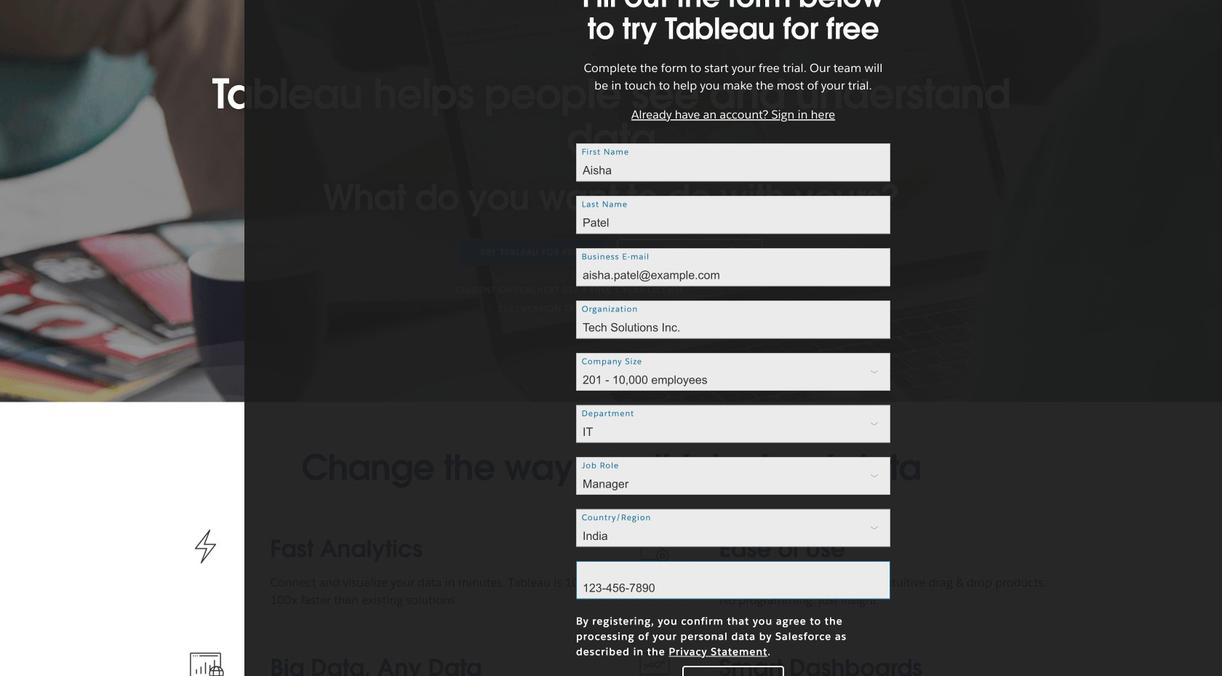 Task type: vqa. For each thing, say whether or not it's contained in the screenshot.
change
no



Task type: describe. For each thing, give the bounding box(es) containing it.
Phone (e.g. (201) 555-0123) telephone field
[[577, 561, 891, 599]]

Last Name text field
[[577, 196, 891, 234]]

Business E-mail email field
[[577, 248, 891, 286]]

Organization text field
[[577, 301, 891, 339]]



Task type: locate. For each thing, give the bounding box(es) containing it.
First Name text field
[[577, 143, 891, 182]]



